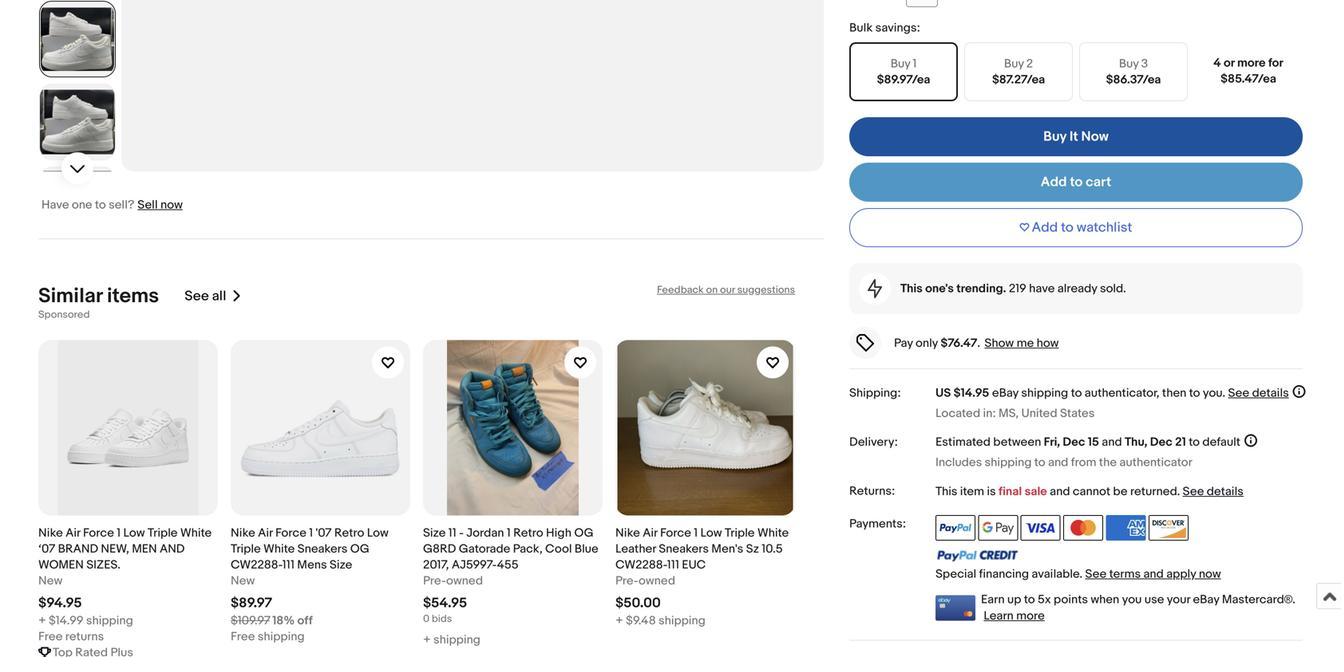 Task type: vqa. For each thing, say whether or not it's contained in the screenshot.
left the If
no



Task type: describe. For each thing, give the bounding box(es) containing it.
$86.37/ea
[[1106, 73, 1161, 87]]

see up when
[[1085, 568, 1107, 582]]

see all
[[185, 288, 226, 305]]

$94.95 text field
[[38, 596, 82, 612]]

1 horizontal spatial now
[[1199, 568, 1221, 582]]

ebay inside earn up to 5x points when you use your ebay mastercard®. learn more
[[1193, 593, 1220, 608]]

new inside nike air force 1 low triple white '07 brand new, men and women sizes. new $94.95 + $14.99 shipping free returns
[[38, 575, 62, 589]]

only
[[916, 337, 938, 351]]

1 vertical spatial see details link
[[1183, 485, 1244, 500]]

off
[[297, 614, 313, 629]]

4 or more for $85.47/ea
[[1214, 56, 1284, 86]]

$87.27/ea
[[992, 73, 1045, 87]]

low for $94.95
[[123, 527, 145, 541]]

sell?
[[109, 198, 134, 212]]

nike for new
[[231, 527, 255, 541]]

shipping up united at the bottom right
[[1021, 387, 1068, 401]]

gatorade
[[459, 543, 510, 557]]

0 bids text field
[[423, 614, 452, 626]]

1 inside buy 1 $89.97/ea
[[913, 57, 917, 71]]

shipping inside nike air force 1 low triple white leather sneakers men's sz 10.5 cw2288-111 euc pre-owned $50.00 + $9.48 shipping
[[659, 614, 706, 629]]

triple inside nike air force 1 '07 retro low triple white sneakers og cw2288-111 mens size new $89.97 $109.97 18% off free shipping
[[231, 543, 261, 557]]

2 dec from the left
[[1150, 436, 1173, 450]]

new,
[[101, 543, 129, 557]]

bids
[[432, 614, 452, 626]]

111 inside nike air force 1 '07 retro low triple white sneakers og cw2288-111 mens size new $89.97 $109.97 18% off free shipping
[[282, 559, 295, 573]]

g8rd
[[423, 543, 456, 557]]

now
[[1081, 129, 1109, 145]]

1 dec from the left
[[1063, 436, 1085, 450]]

our
[[720, 284, 735, 297]]

$14.95
[[954, 387, 989, 401]]

force for new
[[275, 527, 307, 541]]

picture 5 of 7 image
[[40, 85, 115, 160]]

us
[[936, 387, 951, 401]]

master card image
[[1064, 516, 1103, 541]]

add to cart link
[[850, 163, 1303, 202]]

buy for 2
[[1004, 57, 1024, 71]]

white inside nike air force 1 '07 retro low triple white sneakers og cw2288-111 mens size new $89.97 $109.97 18% off free shipping
[[263, 543, 295, 557]]

pre-owned text field for $50.00
[[616, 574, 675, 590]]

buy 1 $89.97/ea
[[877, 57, 930, 87]]

$109.97
[[231, 614, 270, 629]]

this for this item is final sale and cannot be returned . see details
[[936, 485, 958, 500]]

and for dec
[[1102, 436, 1122, 450]]

buy for 3
[[1119, 57, 1139, 71]]

. for this item is final sale and cannot be returned . see details
[[1177, 485, 1180, 500]]

owned inside nike air force 1 low triple white leather sneakers men's sz 10.5 cw2288-111 euc pre-owned $50.00 + $9.48 shipping
[[639, 575, 675, 589]]

payments:
[[850, 518, 906, 532]]

google pay image
[[978, 516, 1018, 541]]

size 11 - jordan 1 retro high og g8rd gatorade pack, cool blue 2017, aj5997-455 pre-owned $54.95 0 bids + shipping
[[423, 527, 599, 648]]

show me how button
[[983, 335, 1061, 351]]

one
[[72, 198, 92, 212]]

default
[[1203, 436, 1241, 450]]

nike for pre-
[[616, 527, 640, 541]]

similar items
[[38, 284, 159, 309]]

sz
[[746, 543, 759, 557]]

air for new
[[258, 527, 273, 541]]

earn up to 5x points when you use your ebay mastercard®. learn more
[[981, 593, 1296, 624]]

$9.48
[[626, 614, 656, 629]]

+ inside nike air force 1 low triple white '07 brand new, men and women sizes. new $94.95 + $14.99 shipping free returns
[[38, 614, 46, 629]]

add to watchlist
[[1032, 220, 1133, 236]]

aj5997-
[[452, 559, 497, 573]]

to inside earn up to 5x points when you use your ebay mastercard®. learn more
[[1024, 593, 1035, 608]]

white for $50.00
[[758, 527, 789, 541]]

. for us $14.95 ebay shipping to authenticator, then to you . see details
[[1223, 387, 1226, 401]]

pack,
[[513, 543, 543, 557]]

nike air force 1 '07 retro low triple white sneakers og cw2288-111 mens size new $89.97 $109.97 18% off free shipping
[[231, 527, 389, 645]]

terms
[[1110, 568, 1141, 582]]

owned inside size 11 - jordan 1 retro high og g8rd gatorade pack, cool blue 2017, aj5997-455 pre-owned $54.95 0 bids + shipping
[[446, 575, 483, 589]]

cart
[[1086, 174, 1112, 191]]

Quantity: text field
[[906, 0, 938, 7]]

sizes.
[[86, 559, 120, 573]]

$50.00
[[616, 596, 661, 612]]

it
[[1070, 129, 1078, 145]]

discover image
[[1149, 516, 1189, 541]]

size inside nike air force 1 '07 retro low triple white sneakers og cw2288-111 mens size new $89.97 $109.97 18% off free shipping
[[330, 559, 352, 573]]

already
[[1058, 282, 1097, 296]]

$76.47
[[941, 337, 977, 351]]

details for this item is final sale and cannot be returned . see details
[[1207, 485, 1244, 500]]

trending.
[[957, 282, 1006, 296]]

buy for it
[[1044, 129, 1067, 145]]

have
[[42, 198, 69, 212]]

special financing available. see terms and apply now
[[936, 568, 1221, 582]]

includes
[[936, 456, 982, 470]]

high
[[546, 527, 572, 541]]

cw2288- inside nike air force 1 low triple white leather sneakers men's sz 10.5 cw2288-111 euc pre-owned $50.00 + $9.48 shipping
[[616, 559, 667, 573]]

have one to sell? sell now
[[42, 198, 183, 212]]

from
[[1071, 456, 1097, 470]]

free inside nike air force 1 low triple white '07 brand new, men and women sizes. new $94.95 + $14.99 shipping free returns
[[38, 630, 63, 645]]

feedback on our suggestions link
[[657, 284, 795, 297]]

pre-owned text field for owned
[[423, 574, 483, 590]]

18%
[[272, 614, 295, 629]]

visa image
[[1021, 516, 1061, 541]]

shipping down between
[[985, 456, 1032, 470]]

$50.00 text field
[[616, 596, 661, 612]]

your
[[1167, 593, 1191, 608]]

be
[[1113, 485, 1128, 500]]

all
[[212, 288, 226, 305]]

men's
[[712, 543, 744, 557]]

similar
[[38, 284, 102, 309]]

0 horizontal spatial .
[[977, 337, 980, 351]]

available.
[[1032, 568, 1083, 582]]

buy 3 $86.37/ea
[[1106, 57, 1161, 87]]

this item is final sale and cannot be returned . see details
[[936, 485, 1244, 500]]

more inside 4 or more for $85.47/ea
[[1238, 56, 1266, 70]]

cool
[[545, 543, 572, 557]]

financing
[[979, 568, 1029, 582]]

delivery:
[[850, 436, 898, 450]]

buy for 1
[[891, 57, 910, 71]]

cannot
[[1073, 485, 1111, 500]]

21
[[1175, 436, 1186, 450]]

shipping inside size 11 - jordan 1 retro high og g8rd gatorade pack, cool blue 2017, aj5997-455 pre-owned $54.95 0 bids + shipping
[[434, 634, 481, 648]]

triple for $94.95
[[148, 527, 178, 541]]

see terms and apply now link
[[1085, 568, 1221, 582]]

see inside see all link
[[185, 288, 209, 305]]

+ $14.99 shipping text field
[[38, 614, 133, 630]]

you inside earn up to 5x points when you use your ebay mastercard®. learn more
[[1122, 593, 1142, 608]]

0 horizontal spatial ebay
[[992, 387, 1019, 401]]

learn more link
[[984, 609, 1045, 624]]

sponsored
[[38, 309, 90, 321]]

us $14.95 ebay shipping to authenticator, then to you . see details
[[936, 387, 1289, 401]]

returned
[[1130, 485, 1177, 500]]

special
[[936, 568, 977, 582]]

nike air force 1 low triple white leather sneakers men's sz 10.5 cw2288-111 euc pre-owned $50.00 + $9.48 shipping
[[616, 527, 789, 629]]

111 inside nike air force 1 low triple white leather sneakers men's sz 10.5 cw2288-111 euc pre-owned $50.00 + $9.48 shipping
[[667, 559, 679, 573]]

0 vertical spatial you
[[1203, 387, 1223, 401]]

Free shipping text field
[[231, 630, 305, 646]]

retro for $54.95
[[513, 527, 543, 541]]

sneakers inside nike air force 1 low triple white leather sneakers men's sz 10.5 cw2288-111 euc pre-owned $50.00 + $9.48 shipping
[[659, 543, 709, 557]]

on
[[706, 284, 718, 297]]

'07
[[316, 527, 332, 541]]

american express image
[[1106, 516, 1146, 541]]

then
[[1162, 387, 1187, 401]]

-
[[459, 527, 464, 541]]

blue
[[575, 543, 599, 557]]

Sponsored text field
[[38, 309, 90, 321]]

in:
[[983, 407, 996, 421]]

this for this one's trending. 219 have already sold.
[[901, 282, 923, 296]]

new text field for $89.97
[[231, 574, 255, 590]]

force for $94.95
[[83, 527, 114, 541]]

see right returned at the right bottom
[[1183, 485, 1204, 500]]



Task type: locate. For each thing, give the bounding box(es) containing it.
shipping up returns
[[86, 614, 133, 629]]

1 horizontal spatial low
[[367, 527, 389, 541]]

0 horizontal spatial you
[[1122, 593, 1142, 608]]

0 horizontal spatial 111
[[282, 559, 295, 573]]

0 horizontal spatial white
[[180, 527, 212, 541]]

2 horizontal spatial low
[[701, 527, 722, 541]]

0 vertical spatial now
[[160, 198, 183, 212]]

white inside nike air force 1 low triple white '07 brand new, men and women sizes. new $94.95 + $14.99 shipping free returns
[[180, 527, 212, 541]]

force inside nike air force 1 '07 retro low triple white sneakers og cw2288-111 mens size new $89.97 $109.97 18% off free shipping
[[275, 527, 307, 541]]

2 horizontal spatial white
[[758, 527, 789, 541]]

1 horizontal spatial size
[[423, 527, 446, 541]]

and right sale
[[1050, 485, 1070, 500]]

0 vertical spatial size
[[423, 527, 446, 541]]

15
[[1088, 436, 1099, 450]]

0 horizontal spatial details
[[1207, 485, 1244, 500]]

now right sell
[[160, 198, 183, 212]]

picture 4 of 7 image
[[40, 2, 115, 77]]

low right '07 in the left of the page
[[367, 527, 389, 541]]

the
[[1099, 456, 1117, 470]]

pay only $76.47 . show me how
[[894, 337, 1059, 351]]

nike
[[38, 527, 63, 541], [231, 527, 255, 541], [616, 527, 640, 541]]

2 horizontal spatial air
[[643, 527, 658, 541]]

+ inside size 11 - jordan 1 retro high og g8rd gatorade pack, cool blue 2017, aj5997-455 pre-owned $54.95 0 bids + shipping
[[423, 634, 431, 648]]

add inside button
[[1032, 220, 1058, 236]]

to left watchlist
[[1061, 220, 1074, 236]]

2 pre- from the left
[[616, 575, 639, 589]]

1 horizontal spatial this
[[936, 485, 958, 500]]

see details link down default
[[1183, 485, 1244, 500]]

1 vertical spatial details
[[1207, 485, 1244, 500]]

2 111 from the left
[[667, 559, 679, 573]]

1 sneakers from the left
[[298, 543, 348, 557]]

triple for pre-
[[725, 527, 755, 541]]

0 horizontal spatial dec
[[1063, 436, 1085, 450]]

10.5
[[762, 543, 783, 557]]

3 nike from the left
[[616, 527, 640, 541]]

air
[[66, 527, 80, 541], [258, 527, 273, 541], [643, 527, 658, 541]]

triple inside nike air force 1 low triple white leather sneakers men's sz 10.5 cw2288-111 euc pre-owned $50.00 + $9.48 shipping
[[725, 527, 755, 541]]

see up default
[[1228, 387, 1250, 401]]

force up new,
[[83, 527, 114, 541]]

triple inside nike air force 1 low triple white '07 brand new, men and women sizes. new $94.95 + $14.99 shipping free returns
[[148, 527, 178, 541]]

0 horizontal spatial pre-
[[423, 575, 446, 589]]

2
[[1027, 57, 1033, 71]]

cw2288- inside nike air force 1 '07 retro low triple white sneakers og cw2288-111 mens size new $89.97 $109.97 18% off free shipping
[[231, 559, 282, 573]]

free down $14.99
[[38, 630, 63, 645]]

0 horizontal spatial sneakers
[[298, 543, 348, 557]]

buy inside buy 1 $89.97/ea
[[891, 57, 910, 71]]

pre- up $50.00
[[616, 575, 639, 589]]

nike inside nike air force 1 '07 retro low triple white sneakers og cw2288-111 mens size new $89.97 $109.97 18% off free shipping
[[231, 527, 255, 541]]

0 horizontal spatial now
[[160, 198, 183, 212]]

0 horizontal spatial triple
[[148, 527, 178, 541]]

nike inside nike air force 1 low triple white leather sneakers men's sz 10.5 cw2288-111 euc pre-owned $50.00 + $9.48 shipping
[[616, 527, 640, 541]]

2017,
[[423, 559, 449, 573]]

triple
[[148, 527, 178, 541], [725, 527, 755, 541], [231, 543, 261, 557]]

more inside earn up to 5x points when you use your ebay mastercard®. learn more
[[1016, 609, 1045, 624]]

now right apply
[[1199, 568, 1221, 582]]

1 inside nike air force 1 low triple white leather sneakers men's sz 10.5 cw2288-111 euc pre-owned $50.00 + $9.48 shipping
[[694, 527, 698, 541]]

buy
[[891, 57, 910, 71], [1004, 57, 1024, 71], [1119, 57, 1139, 71], [1044, 129, 1067, 145]]

1 vertical spatial og
[[350, 543, 370, 557]]

add for add to cart
[[1041, 174, 1067, 191]]

. left show at the bottom of the page
[[977, 337, 980, 351]]

to down fri,
[[1035, 456, 1046, 470]]

force inside nike air force 1 low triple white '07 brand new, men and women sizes. new $94.95 + $14.99 shipping free returns
[[83, 527, 114, 541]]

to inside add to watchlist button
[[1061, 220, 1074, 236]]

to left the cart
[[1070, 174, 1083, 191]]

1 up $89.97/ea
[[913, 57, 917, 71]]

free
[[38, 630, 63, 645], [231, 630, 255, 645]]

authenticator,
[[1085, 387, 1160, 401]]

0 horizontal spatial nike
[[38, 527, 63, 541]]

+ shipping text field
[[423, 633, 481, 649]]

buy left 2
[[1004, 57, 1024, 71]]

free inside nike air force 1 '07 retro low triple white sneakers og cw2288-111 mens size new $89.97 $109.97 18% off free shipping
[[231, 630, 255, 645]]

1 horizontal spatial air
[[258, 527, 273, 541]]

air inside nike air force 1 low triple white leather sneakers men's sz 10.5 cw2288-111 euc pre-owned $50.00 + $9.48 shipping
[[643, 527, 658, 541]]

0 vertical spatial details
[[1252, 387, 1289, 401]]

0 horizontal spatial owned
[[446, 575, 483, 589]]

nike up '07
[[38, 527, 63, 541]]

shipping inside nike air force 1 '07 retro low triple white sneakers og cw2288-111 mens size new $89.97 $109.97 18% off free shipping
[[258, 630, 305, 645]]

shipping inside nike air force 1 low triple white '07 brand new, men and women sizes. new $94.95 + $14.99 shipping free returns
[[86, 614, 133, 629]]

and up use on the right of page
[[1144, 568, 1164, 582]]

add to watchlist button
[[850, 209, 1303, 248]]

3 low from the left
[[701, 527, 722, 541]]

nike up leather
[[616, 527, 640, 541]]

og
[[574, 527, 594, 541], [350, 543, 370, 557]]

to up states at the right bottom of page
[[1071, 387, 1082, 401]]

sneakers up euc
[[659, 543, 709, 557]]

1 for new
[[309, 527, 313, 541]]

force inside nike air force 1 low triple white leather sneakers men's sz 10.5 cw2288-111 euc pre-owned $50.00 + $9.48 shipping
[[660, 527, 691, 541]]

air up brand
[[66, 527, 80, 541]]

and
[[1102, 436, 1122, 450], [1048, 456, 1069, 470], [1050, 485, 1070, 500], [1144, 568, 1164, 582]]

low inside nike air force 1 '07 retro low triple white sneakers og cw2288-111 mens size new $89.97 $109.97 18% off free shipping
[[367, 527, 389, 541]]

air for $94.95
[[66, 527, 80, 541]]

2 nike from the left
[[231, 527, 255, 541]]

earn
[[981, 593, 1005, 608]]

2 new text field from the left
[[231, 574, 255, 590]]

bulk
[[850, 21, 873, 35]]

air inside nike air force 1 '07 retro low triple white sneakers og cw2288-111 mens size new $89.97 $109.97 18% off free shipping
[[258, 527, 273, 541]]

buy inside buy 3 $86.37/ea
[[1119, 57, 1139, 71]]

0 horizontal spatial size
[[330, 559, 352, 573]]

details for us $14.95 ebay shipping to authenticator, then to you . see details
[[1252, 387, 1289, 401]]

5x
[[1038, 593, 1051, 608]]

+ $9.48 shipping text field
[[616, 614, 706, 630]]

1 new text field from the left
[[38, 574, 62, 590]]

. down authenticator
[[1177, 485, 1180, 500]]

2 horizontal spatial triple
[[725, 527, 755, 541]]

1 right jordan
[[507, 527, 511, 541]]

1 vertical spatial .
[[1223, 387, 1226, 401]]

points
[[1054, 593, 1088, 608]]

1 horizontal spatial cw2288-
[[616, 559, 667, 573]]

sell
[[138, 198, 158, 212]]

new down the women
[[38, 575, 62, 589]]

1 left '07 in the left of the page
[[309, 527, 313, 541]]

1 free from the left
[[38, 630, 63, 645]]

add left the cart
[[1041, 174, 1067, 191]]

brand
[[58, 543, 98, 557]]

1 for pre-
[[694, 527, 698, 541]]

owned
[[446, 575, 483, 589], [639, 575, 675, 589]]

is
[[987, 485, 996, 500]]

sold.
[[1100, 282, 1126, 296]]

0 horizontal spatial new
[[38, 575, 62, 589]]

shipping right $9.48
[[659, 614, 706, 629]]

1 horizontal spatial owned
[[639, 575, 675, 589]]

2 free from the left
[[231, 630, 255, 645]]

ebay mastercard image
[[936, 596, 976, 621]]

1 horizontal spatial more
[[1238, 56, 1266, 70]]

you left use on the right of page
[[1122, 593, 1142, 608]]

1 horizontal spatial og
[[574, 527, 594, 541]]

buy inside buy 2 $87.27/ea
[[1004, 57, 1024, 71]]

low for pre-
[[701, 527, 722, 541]]

includes shipping to and from the authenticator
[[936, 456, 1193, 470]]

1 horizontal spatial +
[[423, 634, 431, 648]]

ms,
[[999, 407, 1019, 421]]

see details link up default
[[1228, 387, 1289, 401]]

1 horizontal spatial dec
[[1150, 436, 1173, 450]]

retro for 18%
[[334, 527, 364, 541]]

1 horizontal spatial white
[[263, 543, 295, 557]]

1 111 from the left
[[282, 559, 295, 573]]

mastercard®.
[[1222, 593, 1296, 608]]

estimated
[[936, 436, 991, 450]]

air for pre-
[[643, 527, 658, 541]]

retro inside nike air force 1 '07 retro low triple white sneakers og cw2288-111 mens size new $89.97 $109.97 18% off free shipping
[[334, 527, 364, 541]]

1 low from the left
[[123, 527, 145, 541]]

1 horizontal spatial pre-owned text field
[[616, 574, 675, 590]]

Free returns text field
[[38, 630, 104, 646]]

pre- inside nike air force 1 low triple white leather sneakers men's sz 10.5 cw2288-111 euc pre-owned $50.00 + $9.48 shipping
[[616, 575, 639, 589]]

dec
[[1063, 436, 1085, 450], [1150, 436, 1173, 450]]

og left the g8rd at the bottom left
[[350, 543, 370, 557]]

1 vertical spatial more
[[1016, 609, 1045, 624]]

owned up $50.00
[[639, 575, 675, 589]]

with details__icon image
[[868, 280, 882, 299]]

low inside nike air force 1 low triple white leather sneakers men's sz 10.5 cw2288-111 euc pre-owned $50.00 + $9.48 shipping
[[701, 527, 722, 541]]

111 left mens at the left
[[282, 559, 295, 573]]

to right 21
[[1189, 436, 1200, 450]]

retro up pack,
[[513, 527, 543, 541]]

4
[[1214, 56, 1221, 70]]

dec left 21
[[1150, 436, 1173, 450]]

sneakers
[[298, 543, 348, 557], [659, 543, 709, 557]]

og inside size 11 - jordan 1 retro high og g8rd gatorade pack, cool blue 2017, aj5997-455 pre-owned $54.95 0 bids + shipping
[[574, 527, 594, 541]]

white
[[180, 527, 212, 541], [758, 527, 789, 541], [263, 543, 295, 557]]

0 horizontal spatial pre-owned text field
[[423, 574, 483, 590]]

0 vertical spatial this
[[901, 282, 923, 296]]

nike for $94.95
[[38, 527, 63, 541]]

up
[[1008, 593, 1022, 608]]

2 horizontal spatial nike
[[616, 527, 640, 541]]

one's
[[925, 282, 954, 296]]

retro right '07 in the left of the page
[[334, 527, 364, 541]]

authenticator
[[1120, 456, 1193, 470]]

new inside nike air force 1 '07 retro low triple white sneakers og cw2288-111 mens size new $89.97 $109.97 18% off free shipping
[[231, 575, 255, 589]]

see
[[185, 288, 209, 305], [1228, 387, 1250, 401], [1183, 485, 1204, 500], [1085, 568, 1107, 582]]

2 force from the left
[[275, 527, 307, 541]]

0 horizontal spatial cw2288-
[[231, 559, 282, 573]]

455
[[497, 559, 519, 573]]

size inside size 11 - jordan 1 retro high og g8rd gatorade pack, cool blue 2017, aj5997-455 pre-owned $54.95 0 bids + shipping
[[423, 527, 446, 541]]

0 horizontal spatial low
[[123, 527, 145, 541]]

retro inside size 11 - jordan 1 retro high og g8rd gatorade pack, cool blue 2017, aj5997-455 pre-owned $54.95 0 bids + shipping
[[513, 527, 543, 541]]

1 horizontal spatial details
[[1252, 387, 1289, 401]]

0 horizontal spatial retro
[[334, 527, 364, 541]]

low up men
[[123, 527, 145, 541]]

to right one at the top left
[[95, 198, 106, 212]]

0 vertical spatial add
[[1041, 174, 1067, 191]]

1 horizontal spatial retro
[[513, 527, 543, 541]]

and right 15
[[1102, 436, 1122, 450]]

2 new from the left
[[231, 575, 255, 589]]

0 vertical spatial .
[[977, 337, 980, 351]]

ebay right your
[[1193, 593, 1220, 608]]

0 horizontal spatial air
[[66, 527, 80, 541]]

white up 10.5
[[758, 527, 789, 541]]

0 horizontal spatial this
[[901, 282, 923, 296]]

buy it now
[[1044, 129, 1109, 145]]

+ inside nike air force 1 low triple white leather sneakers men's sz 10.5 cw2288-111 euc pre-owned $50.00 + $9.48 shipping
[[616, 614, 623, 629]]

$94.95
[[38, 596, 82, 612]]

+
[[38, 614, 46, 629], [616, 614, 623, 629], [423, 634, 431, 648]]

2 low from the left
[[367, 527, 389, 541]]

pay
[[894, 337, 913, 351]]

1 horizontal spatial triple
[[231, 543, 261, 557]]

ebay up the ms,
[[992, 387, 1019, 401]]

apply
[[1167, 568, 1196, 582]]

2 horizontal spatial +
[[616, 614, 623, 629]]

white up the '$89.97' text box
[[263, 543, 295, 557]]

1
[[913, 57, 917, 71], [117, 527, 121, 541], [309, 527, 313, 541], [507, 527, 511, 541], [694, 527, 698, 541]]

new text field up the $89.97
[[231, 574, 255, 590]]

0 vertical spatial more
[[1238, 56, 1266, 70]]

buy left it
[[1044, 129, 1067, 145]]

1 owned from the left
[[446, 575, 483, 589]]

1 pre-owned text field from the left
[[423, 574, 483, 590]]

1 horizontal spatial you
[[1203, 387, 1223, 401]]

1 inside nike air force 1 low triple white '07 brand new, men and women sizes. new $94.95 + $14.99 shipping free returns
[[117, 527, 121, 541]]

1 horizontal spatial new
[[231, 575, 255, 589]]

size right mens at the left
[[330, 559, 352, 573]]

+ left $14.99
[[38, 614, 46, 629]]

more up $85.47/ea
[[1238, 56, 1266, 70]]

to left 5x
[[1024, 593, 1035, 608]]

size up the g8rd at the bottom left
[[423, 527, 446, 541]]

111
[[282, 559, 295, 573], [667, 559, 679, 573]]

triple up and
[[148, 527, 178, 541]]

pre- down 2017,
[[423, 575, 446, 589]]

111 left euc
[[667, 559, 679, 573]]

paypal credit image
[[936, 550, 1019, 563]]

new text field down the women
[[38, 574, 62, 590]]

air inside nike air force 1 low triple white '07 brand new, men and women sizes. new $94.95 + $14.99 shipping free returns
[[66, 527, 80, 541]]

1 for $94.95
[[117, 527, 121, 541]]

1 inside nike air force 1 '07 retro low triple white sneakers og cw2288-111 mens size new $89.97 $109.97 18% off free shipping
[[309, 527, 313, 541]]

and down fri,
[[1048, 456, 1069, 470]]

add
[[1041, 174, 1067, 191], [1032, 220, 1058, 236]]

0 vertical spatial see details link
[[1228, 387, 1289, 401]]

1 inside size 11 - jordan 1 retro high og g8rd gatorade pack, cool blue 2017, aj5997-455 pre-owned $54.95 0 bids + shipping
[[507, 527, 511, 541]]

1 vertical spatial you
[[1122, 593, 1142, 608]]

sneakers down '07 in the left of the page
[[298, 543, 348, 557]]

low inside nike air force 1 low triple white '07 brand new, men and women sizes. new $94.95 + $14.99 shipping free returns
[[123, 527, 145, 541]]

1 vertical spatial ebay
[[1193, 593, 1220, 608]]

previous price $109.97 18% off text field
[[231, 614, 313, 630]]

this left item
[[936, 485, 958, 500]]

buy left 3
[[1119, 57, 1139, 71]]

1 horizontal spatial force
[[275, 527, 307, 541]]

between
[[993, 436, 1041, 450]]

0 horizontal spatial more
[[1016, 609, 1045, 624]]

buy it now link
[[850, 117, 1303, 157]]

sale
[[1025, 485, 1047, 500]]

0 horizontal spatial free
[[38, 630, 63, 645]]

2 vertical spatial .
[[1177, 485, 1180, 500]]

suggestions
[[737, 284, 795, 297]]

0 horizontal spatial new text field
[[38, 574, 62, 590]]

1 cw2288- from the left
[[231, 559, 282, 573]]

+ down 0
[[423, 634, 431, 648]]

1 horizontal spatial free
[[231, 630, 255, 645]]

1 horizontal spatial pre-
[[616, 575, 639, 589]]

$14.99
[[49, 614, 83, 629]]

force
[[83, 527, 114, 541], [275, 527, 307, 541], [660, 527, 691, 541]]

dec left 15
[[1063, 436, 1085, 450]]

Pre-owned text field
[[423, 574, 483, 590], [616, 574, 675, 590]]

1 pre- from the left
[[423, 575, 446, 589]]

1 up new,
[[117, 527, 121, 541]]

free down $109.97
[[231, 630, 255, 645]]

triple up men's
[[725, 527, 755, 541]]

add for add to watchlist
[[1032, 220, 1058, 236]]

1 horizontal spatial nike
[[231, 527, 255, 541]]

$85.47/ea
[[1221, 72, 1277, 86]]

cw2288-
[[231, 559, 282, 573], [616, 559, 667, 573]]

and for see
[[1144, 568, 1164, 582]]

cw2288- down leather
[[616, 559, 667, 573]]

1 air from the left
[[66, 527, 80, 541]]

2 cw2288- from the left
[[616, 559, 667, 573]]

1 vertical spatial size
[[330, 559, 352, 573]]

og up the blue
[[574, 527, 594, 541]]

shipping down bids
[[434, 634, 481, 648]]

shipping down 18% at the left bottom of page
[[258, 630, 305, 645]]

this
[[901, 282, 923, 296], [936, 485, 958, 500]]

sneakers inside nike air force 1 '07 retro low triple white sneakers og cw2288-111 mens size new $89.97 $109.97 18% off free shipping
[[298, 543, 348, 557]]

2 horizontal spatial force
[[660, 527, 691, 541]]

learn
[[984, 609, 1014, 624]]

0 vertical spatial ebay
[[992, 387, 1019, 401]]

1 new from the left
[[38, 575, 62, 589]]

1 horizontal spatial ebay
[[1193, 593, 1220, 608]]

3
[[1141, 57, 1148, 71]]

2 retro from the left
[[513, 527, 543, 541]]

2 sneakers from the left
[[659, 543, 709, 557]]

have
[[1029, 282, 1055, 296]]

1 force from the left
[[83, 527, 114, 541]]

og inside nike air force 1 '07 retro low triple white sneakers og cw2288-111 mens size new $89.97 $109.97 18% off free shipping
[[350, 543, 370, 557]]

'07
[[38, 543, 55, 557]]

final
[[999, 485, 1022, 500]]

thu,
[[1125, 436, 1148, 450]]

0 horizontal spatial +
[[38, 614, 46, 629]]

to inside add to cart link
[[1070, 174, 1083, 191]]

air left '07 in the left of the page
[[258, 527, 273, 541]]

1 horizontal spatial .
[[1177, 485, 1180, 500]]

2 pre-owned text field from the left
[[616, 574, 675, 590]]

force left '07 in the left of the page
[[275, 527, 307, 541]]

1 nike from the left
[[38, 527, 63, 541]]

pre-owned text field up $50.00
[[616, 574, 675, 590]]

cw2288- up the $89.97
[[231, 559, 282, 573]]

nike up the $89.97
[[231, 527, 255, 541]]

1 vertical spatial add
[[1032, 220, 1058, 236]]

pre-owned text field down 2017,
[[423, 574, 483, 590]]

0 horizontal spatial force
[[83, 527, 114, 541]]

1 up euc
[[694, 527, 698, 541]]

See all text field
[[185, 288, 226, 305]]

2 horizontal spatial .
[[1223, 387, 1226, 401]]

$89.97
[[231, 596, 272, 612]]

New text field
[[38, 574, 62, 590], [231, 574, 255, 590]]

new text field for $94.95
[[38, 574, 62, 590]]

air up leather
[[643, 527, 658, 541]]

0 vertical spatial og
[[574, 527, 594, 541]]

3 air from the left
[[643, 527, 658, 541]]

force for pre-
[[660, 527, 691, 541]]

buy up $89.97/ea
[[891, 57, 910, 71]]

$54.95 text field
[[423, 596, 467, 612]]

white up and
[[180, 527, 212, 541]]

0
[[423, 614, 430, 626]]

returns
[[65, 630, 104, 645]]

details
[[1252, 387, 1289, 401], [1207, 485, 1244, 500]]

0 horizontal spatial og
[[350, 543, 370, 557]]

white inside nike air force 1 low triple white leather sneakers men's sz 10.5 cw2288-111 euc pre-owned $50.00 + $9.48 shipping
[[758, 527, 789, 541]]

this left one's
[[901, 282, 923, 296]]

see left all at the top left
[[185, 288, 209, 305]]

pre- inside size 11 - jordan 1 retro high og g8rd gatorade pack, cool blue 2017, aj5997-455 pre-owned $54.95 0 bids + shipping
[[423, 575, 446, 589]]

1 retro from the left
[[334, 527, 364, 541]]

force up euc
[[660, 527, 691, 541]]

1 horizontal spatial sneakers
[[659, 543, 709, 557]]

me
[[1017, 337, 1034, 351]]

low up men's
[[701, 527, 722, 541]]

None text field
[[53, 646, 133, 658]]

nike inside nike air force 1 low triple white '07 brand new, men and women sizes. new $94.95 + $14.99 shipping free returns
[[38, 527, 63, 541]]

1 horizontal spatial new text field
[[231, 574, 255, 590]]

triple up the $89.97
[[231, 543, 261, 557]]

$89.97 text field
[[231, 596, 272, 612]]

1 vertical spatial this
[[936, 485, 958, 500]]

add down add to cart link on the right top of the page
[[1032, 220, 1058, 236]]

to right then on the bottom of the page
[[1189, 387, 1200, 401]]

states
[[1060, 407, 1095, 421]]

2 owned from the left
[[639, 575, 675, 589]]

owned down aj5997-
[[446, 575, 483, 589]]

show
[[985, 337, 1014, 351]]

3 force from the left
[[660, 527, 691, 541]]

+ left $9.48
[[616, 614, 623, 629]]

you right then on the bottom of the page
[[1203, 387, 1223, 401]]

new up the $89.97
[[231, 575, 255, 589]]

white for $14.99
[[180, 527, 212, 541]]

paypal image
[[936, 516, 976, 541]]

$54.95
[[423, 596, 467, 612]]

2 air from the left
[[258, 527, 273, 541]]

how
[[1037, 337, 1059, 351]]

1 vertical spatial now
[[1199, 568, 1221, 582]]

buy 2 $87.27/ea
[[992, 57, 1045, 87]]

1 horizontal spatial 111
[[667, 559, 679, 573]]

more down 5x
[[1016, 609, 1045, 624]]

. up default
[[1223, 387, 1226, 401]]

and for final
[[1050, 485, 1070, 500]]

leather
[[616, 543, 656, 557]]



